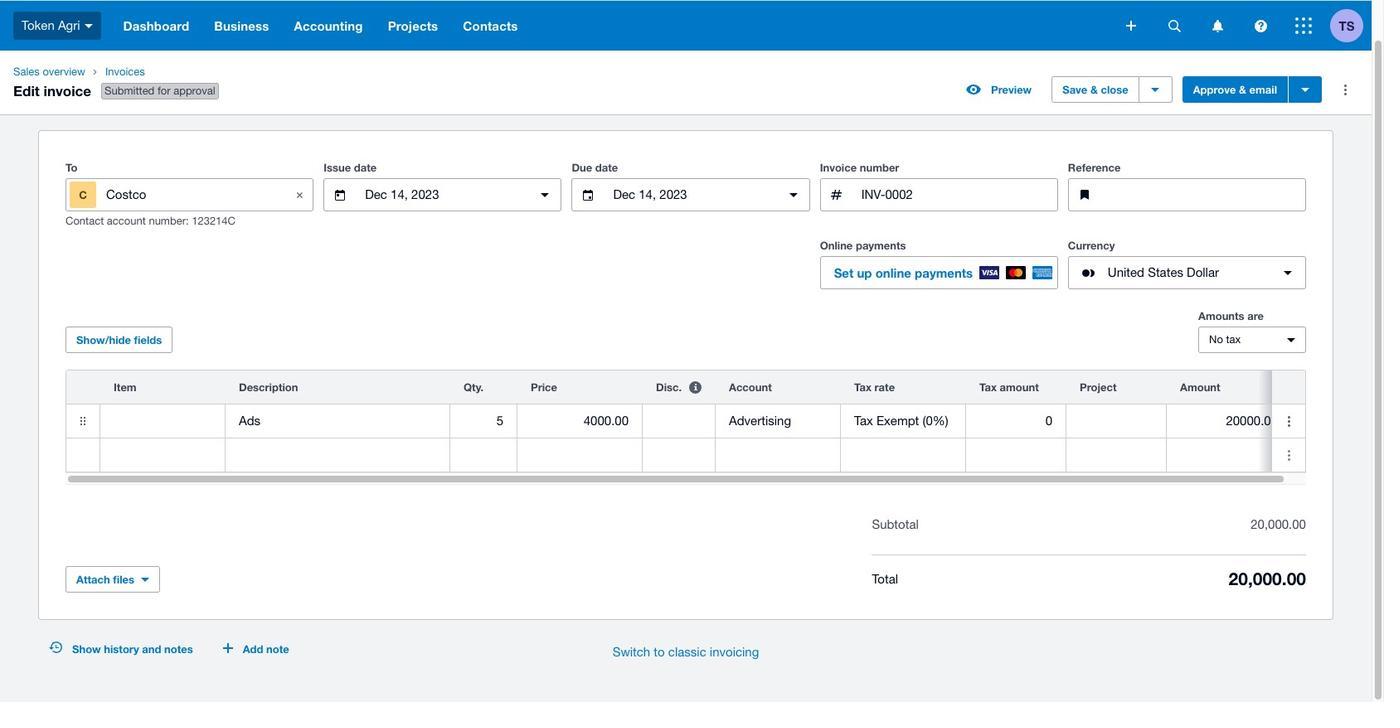 Task type: describe. For each thing, give the bounding box(es) containing it.
approve
[[1194, 83, 1237, 96]]

number
[[860, 161, 900, 174]]

more information on discount image
[[679, 371, 712, 404]]

invoice
[[820, 161, 857, 174]]

united
[[1108, 266, 1145, 280]]

Invoice number text field
[[860, 179, 1058, 211]]

more line item options image for 1st amount field from the top of the invoice line item list element at the bottom of the page
[[1273, 405, 1306, 438]]

files
[[113, 573, 134, 587]]

token
[[22, 18, 55, 32]]

reference
[[1069, 161, 1121, 174]]

tax exempt (0%)
[[855, 414, 949, 428]]

amounts
[[1199, 310, 1245, 323]]

to
[[66, 161, 78, 174]]

123214c
[[192, 215, 236, 227]]

email
[[1250, 83, 1278, 96]]

exempt
[[877, 414, 920, 428]]

invoice number
[[820, 161, 900, 174]]

0 horizontal spatial payments
[[856, 239, 907, 252]]

more date options image
[[529, 179, 562, 212]]

online payments
[[820, 239, 907, 252]]

svg image inside the token agri popup button
[[84, 24, 93, 28]]

approve & email button
[[1183, 76, 1289, 103]]

date for issue date
[[354, 161, 377, 174]]

tax rate
[[855, 381, 895, 394]]

drag and drop line image
[[66, 405, 100, 438]]

invoices
[[105, 66, 145, 78]]

united states dollar
[[1108, 266, 1220, 280]]

show
[[72, 643, 101, 656]]

business
[[214, 18, 269, 33]]

tax for tax rate
[[855, 381, 872, 394]]

preview
[[992, 83, 1032, 96]]

save
[[1063, 83, 1088, 96]]

close
[[1101, 83, 1129, 96]]

invoice number element
[[820, 179, 1059, 212]]

none field project-autocompleter
[[1067, 405, 1167, 438]]

switch to classic invoicing button
[[600, 637, 773, 670]]

project
[[1080, 381, 1117, 394]]

accounting
[[294, 18, 363, 33]]

add note
[[243, 643, 289, 656]]

set up online payments button
[[820, 257, 1059, 290]]

add note button
[[213, 637, 299, 663]]

invoice
[[44, 82, 91, 99]]

approval
[[174, 85, 215, 97]]

price
[[531, 381, 558, 394]]

0 horizontal spatial svg image
[[1213, 19, 1224, 32]]

show/hide fields
[[76, 334, 162, 347]]

ts button
[[1331, 1, 1372, 51]]

agri
[[58, 18, 80, 32]]

amounts are
[[1199, 310, 1265, 323]]

no
[[1210, 334, 1224, 346]]

token agri
[[22, 18, 80, 32]]

contacts button
[[451, 1, 531, 51]]

attach files
[[76, 573, 134, 587]]

add
[[243, 643, 263, 656]]

issue date
[[324, 161, 377, 174]]

approve & email
[[1194, 83, 1278, 96]]

due
[[572, 161, 593, 174]]

united states dollar button
[[1069, 257, 1307, 290]]

inventory item text field for second amount field from the top
[[100, 440, 225, 471]]

description
[[239, 381, 298, 394]]

are
[[1248, 310, 1265, 323]]

dashboard link
[[111, 1, 202, 51]]

item
[[114, 381, 137, 394]]

attach files button
[[66, 567, 160, 593]]

0
[[1046, 414, 1053, 428]]

switch
[[613, 646, 651, 660]]

account
[[107, 215, 146, 227]]



Task type: vqa. For each thing, say whether or not it's contained in the screenshot.
Enter an amount or reference field on the bottom of the page
no



Task type: locate. For each thing, give the bounding box(es) containing it.
None field
[[100, 405, 225, 438], [716, 405, 841, 438], [1067, 405, 1167, 438], [100, 439, 225, 472], [100, 405, 225, 438], [100, 439, 225, 472]]

0 vertical spatial price field
[[518, 406, 642, 437]]

date right issue
[[354, 161, 377, 174]]

description text field for inventory item text box related to 1st amount field from the top of the invoice line item list element at the bottom of the page
[[226, 406, 450, 437]]

history
[[104, 643, 139, 656]]

& for email
[[1240, 83, 1247, 96]]

2 price field from the top
[[518, 440, 642, 471]]

1 price field from the top
[[518, 406, 642, 437]]

(0%)
[[923, 414, 949, 428]]

0 vertical spatial 20,000.00
[[1251, 518, 1307, 532]]

sales overview link
[[7, 64, 92, 80]]

price field for inventory item text box corresponding to second amount field from the top
[[518, 440, 642, 471]]

account
[[729, 381, 772, 394]]

Reference text field
[[1108, 179, 1306, 211]]

1 inventory item text field from the top
[[100, 406, 225, 437]]

1 & from the left
[[1091, 83, 1098, 96]]

token agri button
[[0, 1, 111, 51]]

1 vertical spatial amount field
[[1168, 440, 1292, 471]]

projects
[[388, 18, 438, 33]]

tax for tax exempt (0%)
[[855, 414, 874, 428]]

disc.
[[656, 381, 682, 394]]

Account text field
[[716, 406, 841, 437]]

tax left amount
[[980, 381, 997, 394]]

more line item options element
[[1273, 371, 1306, 404]]

0 vertical spatial amount field
[[1168, 406, 1292, 437]]

issue
[[324, 161, 351, 174]]

date right due
[[596, 161, 618, 174]]

attach
[[76, 573, 110, 587]]

switch to classic invoicing
[[613, 646, 760, 660]]

no tax button
[[1199, 327, 1307, 354]]

& for close
[[1091, 83, 1098, 96]]

states
[[1149, 266, 1184, 280]]

1 horizontal spatial svg image
[[1296, 17, 1313, 34]]

edit
[[13, 82, 40, 99]]

Quantity field
[[451, 406, 517, 437], [451, 440, 517, 471]]

project-autocompleter text field
[[1067, 406, 1167, 437]]

1 vertical spatial price field
[[518, 440, 642, 471]]

notes
[[164, 643, 193, 656]]

0 vertical spatial payments
[[856, 239, 907, 252]]

up
[[857, 266, 873, 281]]

set up online payments
[[834, 266, 973, 281]]

to
[[654, 646, 665, 660]]

amount
[[1181, 381, 1221, 394]]

0 vertical spatial description text field
[[226, 406, 450, 437]]

1 horizontal spatial payments
[[915, 266, 973, 281]]

date for due date
[[596, 161, 618, 174]]

preview button
[[957, 76, 1042, 103]]

1 vertical spatial 20,000.00
[[1229, 569, 1307, 590]]

price field for inventory item text box related to 1st amount field from the top of the invoice line item list element at the bottom of the page
[[518, 406, 642, 437]]

note
[[266, 643, 289, 656]]

2 date from the left
[[596, 161, 618, 174]]

business button
[[202, 1, 282, 51]]

2 quantity field from the top
[[451, 440, 517, 471]]

quantity field for price field corresponding to inventory item text box related to 1st amount field from the top of the invoice line item list element at the bottom of the page
[[451, 406, 517, 437]]

invoicing
[[710, 646, 760, 660]]

payments up online
[[856, 239, 907, 252]]

Issue date text field
[[364, 179, 522, 211]]

0 horizontal spatial &
[[1091, 83, 1098, 96]]

Price field
[[518, 406, 642, 437], [518, 440, 642, 471]]

payments right online
[[915, 266, 973, 281]]

sales
[[13, 66, 40, 78]]

2 inventory item text field from the top
[[100, 440, 225, 471]]

dollar
[[1187, 266, 1220, 280]]

qty.
[[464, 381, 484, 394]]

fields
[[134, 334, 162, 347]]

1 vertical spatial inventory item text field
[[100, 440, 225, 471]]

Due date text field
[[612, 179, 771, 211]]

& right save
[[1091, 83, 1098, 96]]

payments
[[856, 239, 907, 252], [915, 266, 973, 281]]

more line item options image for second amount field from the top
[[1273, 439, 1306, 472]]

show/hide fields button
[[66, 327, 173, 354]]

0 vertical spatial more line item options image
[[1273, 405, 1306, 438]]

1 quantity field from the top
[[451, 406, 517, 437]]

more date options image
[[777, 179, 810, 212]]

Inventory item text field
[[100, 406, 225, 437], [100, 440, 225, 471]]

2 more line item options image from the top
[[1273, 439, 1306, 472]]

show history and notes
[[72, 643, 193, 656]]

1 vertical spatial quantity field
[[451, 440, 517, 471]]

close image
[[283, 179, 316, 212]]

tax
[[855, 381, 872, 394], [980, 381, 997, 394], [855, 414, 874, 428]]

tax amount
[[980, 381, 1039, 394]]

0 vertical spatial inventory item text field
[[100, 406, 225, 437]]

dashboard
[[123, 18, 189, 33]]

currency
[[1069, 239, 1116, 252]]

no tax
[[1210, 334, 1242, 346]]

Amount field
[[1168, 406, 1292, 437], [1168, 440, 1292, 471]]

2 & from the left
[[1240, 83, 1247, 96]]

1 vertical spatial payments
[[915, 266, 973, 281]]

submitted
[[105, 85, 155, 97]]

projects button
[[376, 1, 451, 51]]

show history and notes button
[[39, 637, 203, 663]]

svg image left ts
[[1296, 17, 1313, 34]]

invoice line item list element
[[66, 370, 1327, 473]]

svg image
[[1169, 19, 1181, 32], [1255, 19, 1267, 32], [1127, 21, 1137, 31], [84, 24, 93, 28]]

Discount field
[[643, 406, 715, 437]]

tax left rate
[[855, 381, 872, 394]]

1 amount field from the top
[[1168, 406, 1292, 437]]

none field account
[[716, 405, 841, 438]]

classic
[[669, 646, 707, 660]]

tax for tax amount
[[980, 381, 997, 394]]

save & close
[[1063, 83, 1129, 96]]

description text field for inventory item text box corresponding to second amount field from the top
[[226, 440, 450, 471]]

costco
[[106, 187, 146, 202]]

1 horizontal spatial date
[[596, 161, 618, 174]]

1 vertical spatial description text field
[[226, 440, 450, 471]]

show/hide
[[76, 334, 131, 347]]

for
[[158, 85, 171, 97]]

quantity field for inventory item text box corresponding to second amount field from the top's price field
[[451, 440, 517, 471]]

& left email at the top of page
[[1240, 83, 1247, 96]]

Description text field
[[226, 406, 450, 437], [226, 440, 450, 471]]

1 horizontal spatial &
[[1240, 83, 1247, 96]]

set
[[834, 266, 854, 281]]

0 horizontal spatial date
[[354, 161, 377, 174]]

tax
[[1227, 334, 1242, 346]]

online
[[820, 239, 853, 252]]

tax left exempt
[[855, 414, 874, 428]]

save & close button
[[1052, 76, 1140, 103]]

2 amount field from the top
[[1168, 440, 1292, 471]]

0 vertical spatial quantity field
[[451, 406, 517, 437]]

overview
[[43, 66, 85, 78]]

1 date from the left
[[354, 161, 377, 174]]

more line item options image
[[1273, 405, 1306, 438], [1273, 439, 1306, 472]]

more invoice options image
[[1329, 73, 1362, 106]]

& inside approve & email button
[[1240, 83, 1247, 96]]

online
[[876, 266, 912, 281]]

contact
[[66, 215, 104, 227]]

svg image
[[1296, 17, 1313, 34], [1213, 19, 1224, 32]]

&
[[1091, 83, 1098, 96], [1240, 83, 1247, 96]]

edit invoice
[[13, 82, 91, 99]]

1 description text field from the top
[[226, 406, 450, 437]]

1 more line item options image from the top
[[1273, 405, 1306, 438]]

invoices link
[[99, 64, 252, 80]]

and
[[142, 643, 161, 656]]

amount
[[1000, 381, 1039, 394]]

accounting button
[[282, 1, 376, 51]]

contacts
[[463, 18, 518, 33]]

payments inside popup button
[[915, 266, 973, 281]]

2 description text field from the top
[[226, 440, 450, 471]]

contact account number: 123214c
[[66, 215, 236, 227]]

svg image up approve
[[1213, 19, 1224, 32]]

& inside 'save & close' button
[[1091, 83, 1098, 96]]

1 vertical spatial more line item options image
[[1273, 439, 1306, 472]]

due date
[[572, 161, 618, 174]]

ts
[[1340, 18, 1355, 33]]

rate
[[875, 381, 895, 394]]

subtotal
[[872, 518, 919, 532]]

inventory item text field for 1st amount field from the top of the invoice line item list element at the bottom of the page
[[100, 406, 225, 437]]

number:
[[149, 215, 189, 227]]



